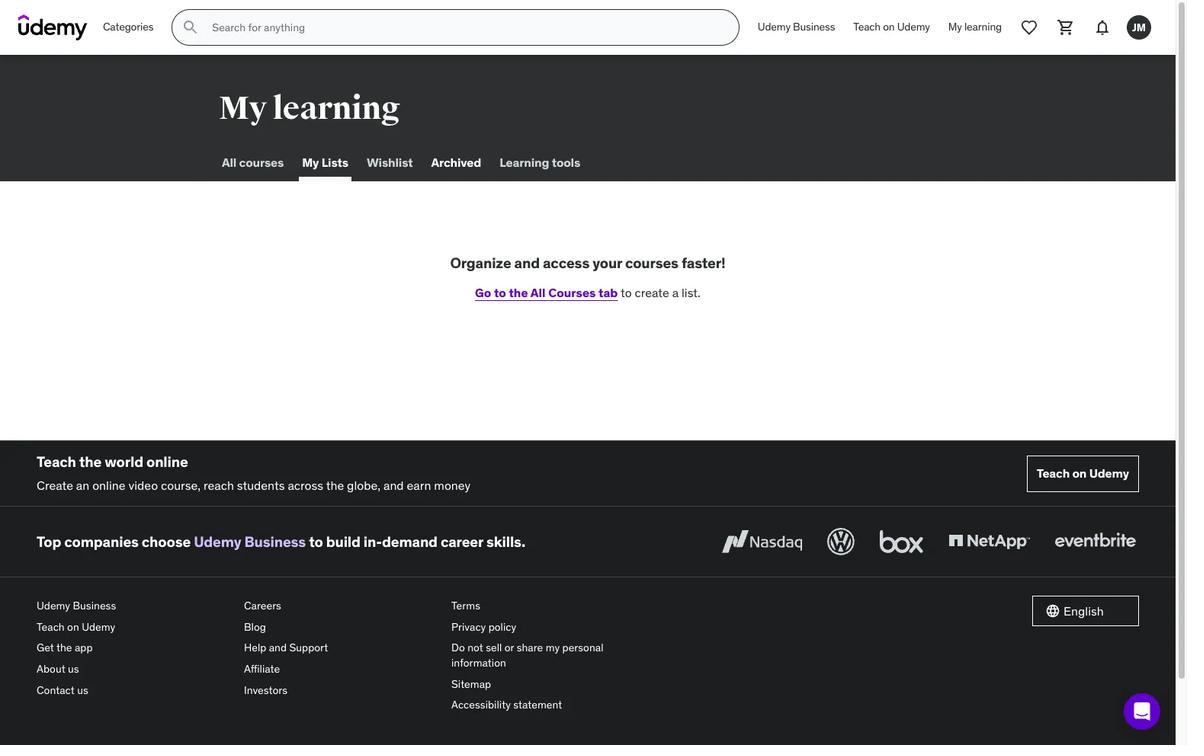 Task type: describe. For each thing, give the bounding box(es) containing it.
app
[[75, 642, 93, 655]]

or
[[505, 642, 514, 655]]

do not sell or share my personal information button
[[451, 639, 647, 675]]

2 horizontal spatial and
[[514, 254, 540, 272]]

0 vertical spatial us
[[68, 663, 79, 676]]

get the app link
[[37, 639, 232, 660]]

not
[[468, 642, 483, 655]]

udemy business teach on udemy get the app about us contact us
[[37, 600, 116, 697]]

help and support link
[[244, 639, 439, 660]]

and inside careers blog help and support affiliate investors
[[269, 642, 287, 655]]

an
[[76, 478, 89, 493]]

learning tools
[[500, 155, 580, 170]]

careers
[[244, 600, 281, 613]]

careers blog help and support affiliate investors
[[244, 600, 328, 697]]

sell
[[486, 642, 502, 655]]

contact us link
[[37, 681, 232, 702]]

tab
[[599, 285, 618, 300]]

list.
[[682, 285, 701, 300]]

wishlist
[[367, 155, 413, 170]]

policy
[[489, 621, 516, 634]]

on inside udemy business teach on udemy get the app about us contact us
[[67, 621, 79, 634]]

learning tools link
[[497, 145, 584, 182]]

english
[[1064, 604, 1104, 619]]

sitemap link
[[451, 675, 647, 696]]

teach inside udemy business teach on udemy get the app about us contact us
[[37, 621, 65, 634]]

my lists
[[302, 155, 348, 170]]

teach inside teach the world online create an online video course, reach students across the globe, and earn money
[[37, 453, 76, 471]]

all inside all courses link
[[222, 155, 237, 170]]

reach
[[204, 478, 234, 493]]

0 vertical spatial on
[[883, 20, 895, 34]]

the up an
[[79, 453, 102, 471]]

business for udemy business teach on udemy get the app about us contact us
[[73, 600, 116, 613]]

0 horizontal spatial teach on udemy
[[854, 20, 930, 34]]

udemy business
[[758, 20, 835, 34]]

archived
[[431, 155, 481, 170]]

privacy policy link
[[451, 618, 647, 639]]

affiliate link
[[244, 660, 439, 681]]

all courses
[[222, 155, 284, 170]]

1 horizontal spatial online
[[146, 453, 188, 471]]

the right go
[[509, 285, 528, 300]]

career
[[441, 533, 483, 551]]

submit search image
[[182, 18, 200, 37]]

create
[[37, 478, 73, 493]]

build
[[326, 533, 361, 551]]

1 vertical spatial us
[[77, 684, 88, 697]]

tools
[[552, 155, 580, 170]]

create
[[635, 285, 669, 300]]

top
[[37, 533, 61, 551]]

0 horizontal spatial learning
[[273, 89, 400, 128]]

0 vertical spatial teach on udemy link
[[844, 9, 939, 46]]

skills.
[[486, 533, 525, 551]]

categories
[[103, 20, 154, 34]]

all courses link
[[219, 145, 287, 182]]

help
[[244, 642, 266, 655]]

go to the all courses tab to create a list.
[[475, 285, 701, 300]]

1 vertical spatial udemy business link
[[194, 533, 306, 551]]

2 horizontal spatial to
[[621, 285, 632, 300]]

organize and access your courses faster!
[[450, 254, 726, 272]]

blog
[[244, 621, 266, 634]]

accessibility
[[451, 699, 511, 712]]

go
[[475, 285, 491, 300]]

courses
[[548, 285, 596, 300]]

your
[[593, 254, 622, 272]]

2 vertical spatial udemy business link
[[37, 597, 232, 618]]

video
[[128, 478, 158, 493]]

globe,
[[347, 478, 381, 493]]

learning
[[500, 155, 549, 170]]

0 vertical spatial courses
[[239, 155, 284, 170]]

personal
[[562, 642, 604, 655]]

affiliate
[[244, 663, 280, 676]]

lists
[[322, 155, 348, 170]]

share
[[517, 642, 543, 655]]

privacy
[[451, 621, 486, 634]]

udemy image
[[18, 14, 88, 40]]

accessibility statement link
[[451, 696, 647, 717]]

archived link
[[428, 145, 484, 182]]

0 horizontal spatial to
[[309, 533, 323, 551]]

1 vertical spatial my
[[219, 89, 267, 128]]

1 vertical spatial online
[[92, 478, 126, 493]]



Task type: vqa. For each thing, say whether or not it's contained in the screenshot.
Reach's The "Career"
no



Task type: locate. For each thing, give the bounding box(es) containing it.
us right about
[[68, 663, 79, 676]]

my learning up the my lists
[[219, 89, 400, 128]]

0 horizontal spatial teach on udemy link
[[37, 618, 232, 639]]

about us link
[[37, 660, 232, 681]]

teach the world online create an online video course, reach students across the globe, and earn money
[[37, 453, 471, 493]]

notifications image
[[1094, 18, 1112, 37]]

top companies choose udemy business to build in-demand career skills.
[[37, 533, 525, 551]]

do
[[451, 642, 465, 655]]

1 horizontal spatial learning
[[965, 20, 1002, 34]]

shopping cart with 0 items image
[[1057, 18, 1075, 37]]

course,
[[161, 478, 201, 493]]

1 horizontal spatial to
[[494, 285, 506, 300]]

my
[[949, 20, 962, 34], [219, 89, 267, 128], [302, 155, 319, 170]]

0 vertical spatial online
[[146, 453, 188, 471]]

0 vertical spatial all
[[222, 155, 237, 170]]

to right tab
[[621, 285, 632, 300]]

in-
[[364, 533, 382, 551]]

to right go
[[494, 285, 506, 300]]

business
[[793, 20, 835, 34], [244, 533, 306, 551], [73, 600, 116, 613]]

all
[[222, 155, 237, 170], [531, 285, 546, 300]]

support
[[289, 642, 328, 655]]

business inside udemy business teach on udemy get the app about us contact us
[[73, 600, 116, 613]]

choose
[[142, 533, 191, 551]]

volkswagen image
[[824, 526, 858, 559]]

teach on udemy
[[854, 20, 930, 34], [1037, 466, 1129, 481]]

1 horizontal spatial teach on udemy
[[1037, 466, 1129, 481]]

0 horizontal spatial and
[[269, 642, 287, 655]]

1 vertical spatial teach on udemy
[[1037, 466, 1129, 481]]

learning
[[965, 20, 1002, 34], [273, 89, 400, 128]]

0 horizontal spatial all
[[222, 155, 237, 170]]

terms link
[[451, 597, 647, 618]]

courses left the my lists
[[239, 155, 284, 170]]

careers link
[[244, 597, 439, 618]]

terms privacy policy do not sell or share my personal information sitemap accessibility statement
[[451, 600, 604, 712]]

my for my lists link
[[302, 155, 319, 170]]

investors link
[[244, 681, 439, 702]]

the right get
[[56, 642, 72, 655]]

Search for anything text field
[[209, 14, 721, 40]]

go to the all courses tab link
[[475, 285, 618, 300]]

get
[[37, 642, 54, 655]]

learning left wishlist image
[[965, 20, 1002, 34]]

my
[[546, 642, 560, 655]]

the left globe,
[[326, 478, 344, 493]]

1 horizontal spatial my
[[302, 155, 319, 170]]

2 horizontal spatial on
[[1073, 466, 1087, 481]]

small image
[[1046, 604, 1061, 619]]

1 vertical spatial teach on udemy link
[[1027, 456, 1139, 492]]

1 horizontal spatial and
[[384, 478, 404, 493]]

online up course,
[[146, 453, 188, 471]]

english button
[[1033, 597, 1139, 627]]

1 vertical spatial all
[[531, 285, 546, 300]]

0 vertical spatial business
[[793, 20, 835, 34]]

business for udemy business
[[793, 20, 835, 34]]

us right contact
[[77, 684, 88, 697]]

jm
[[1132, 20, 1146, 34]]

1 vertical spatial courses
[[625, 254, 679, 272]]

demand
[[382, 533, 438, 551]]

0 vertical spatial teach on udemy
[[854, 20, 930, 34]]

2 horizontal spatial my
[[949, 20, 962, 34]]

2 horizontal spatial teach on udemy link
[[1027, 456, 1139, 492]]

0 horizontal spatial online
[[92, 478, 126, 493]]

1 vertical spatial and
[[384, 478, 404, 493]]

1 vertical spatial business
[[244, 533, 306, 551]]

online right an
[[92, 478, 126, 493]]

1 horizontal spatial on
[[883, 20, 895, 34]]

statement
[[513, 699, 562, 712]]

2 horizontal spatial business
[[793, 20, 835, 34]]

courses up create
[[625, 254, 679, 272]]

1 vertical spatial my learning
[[219, 89, 400, 128]]

us
[[68, 663, 79, 676], [77, 684, 88, 697]]

contact
[[37, 684, 75, 697]]

0 vertical spatial learning
[[965, 20, 1002, 34]]

and right help on the left bottom of page
[[269, 642, 287, 655]]

across
[[288, 478, 323, 493]]

teach
[[854, 20, 881, 34], [37, 453, 76, 471], [1037, 466, 1070, 481], [37, 621, 65, 634]]

my learning
[[949, 20, 1002, 34], [219, 89, 400, 128]]

access
[[543, 254, 590, 272]]

1 horizontal spatial my learning
[[949, 20, 1002, 34]]

investors
[[244, 684, 288, 697]]

0 horizontal spatial business
[[73, 600, 116, 613]]

1 horizontal spatial teach on udemy link
[[844, 9, 939, 46]]

1 vertical spatial learning
[[273, 89, 400, 128]]

0 vertical spatial and
[[514, 254, 540, 272]]

information
[[451, 657, 506, 670]]

1 vertical spatial on
[[1073, 466, 1087, 481]]

my lists link
[[299, 145, 351, 182]]

teach on udemy link
[[844, 9, 939, 46], [1027, 456, 1139, 492], [37, 618, 232, 639]]

on
[[883, 20, 895, 34], [1073, 466, 1087, 481], [67, 621, 79, 634]]

my learning left wishlist image
[[949, 20, 1002, 34]]

box image
[[876, 526, 927, 559]]

online
[[146, 453, 188, 471], [92, 478, 126, 493]]

my for my learning link
[[949, 20, 962, 34]]

the
[[509, 285, 528, 300], [79, 453, 102, 471], [326, 478, 344, 493], [56, 642, 72, 655]]

0 horizontal spatial on
[[67, 621, 79, 634]]

my left lists
[[302, 155, 319, 170]]

wishlist image
[[1020, 18, 1039, 37]]

and inside teach the world online create an online video course, reach students across the globe, and earn money
[[384, 478, 404, 493]]

jm link
[[1121, 9, 1158, 46]]

terms
[[451, 600, 480, 613]]

to left build
[[309, 533, 323, 551]]

0 horizontal spatial my learning
[[219, 89, 400, 128]]

1 horizontal spatial all
[[531, 285, 546, 300]]

blog link
[[244, 618, 439, 639]]

organize
[[450, 254, 511, 272]]

eventbrite image
[[1052, 526, 1139, 559]]

learning inside my learning link
[[965, 20, 1002, 34]]

udemy
[[758, 20, 791, 34], [897, 20, 930, 34], [1089, 466, 1129, 481], [194, 533, 241, 551], [37, 600, 70, 613], [82, 621, 115, 634]]

world
[[105, 453, 143, 471]]

students
[[237, 478, 285, 493]]

companies
[[64, 533, 139, 551]]

2 vertical spatial teach on udemy link
[[37, 618, 232, 639]]

learning up lists
[[273, 89, 400, 128]]

my learning link
[[939, 9, 1011, 46]]

my up all courses
[[219, 89, 267, 128]]

about
[[37, 663, 65, 676]]

2 vertical spatial on
[[67, 621, 79, 634]]

1 horizontal spatial business
[[244, 533, 306, 551]]

0 vertical spatial udemy business link
[[749, 9, 844, 46]]

0 horizontal spatial courses
[[239, 155, 284, 170]]

earn
[[407, 478, 431, 493]]

0 vertical spatial my learning
[[949, 20, 1002, 34]]

categories button
[[94, 9, 163, 46]]

1 horizontal spatial courses
[[625, 254, 679, 272]]

nasdaq image
[[718, 526, 806, 559]]

and left earn
[[384, 478, 404, 493]]

courses
[[239, 155, 284, 170], [625, 254, 679, 272]]

and up go to the all courses tab "link"
[[514, 254, 540, 272]]

to
[[494, 285, 506, 300], [621, 285, 632, 300], [309, 533, 323, 551]]

udemy business link
[[749, 9, 844, 46], [194, 533, 306, 551], [37, 597, 232, 618]]

the inside udemy business teach on udemy get the app about us contact us
[[56, 642, 72, 655]]

and
[[514, 254, 540, 272], [384, 478, 404, 493], [269, 642, 287, 655]]

my left wishlist image
[[949, 20, 962, 34]]

2 vertical spatial business
[[73, 600, 116, 613]]

netapp image
[[946, 526, 1033, 559]]

wishlist link
[[364, 145, 416, 182]]

faster!
[[682, 254, 726, 272]]

0 horizontal spatial my
[[219, 89, 267, 128]]

2 vertical spatial and
[[269, 642, 287, 655]]

a
[[672, 285, 679, 300]]

money
[[434, 478, 471, 493]]

0 vertical spatial my
[[949, 20, 962, 34]]

2 vertical spatial my
[[302, 155, 319, 170]]

sitemap
[[451, 678, 491, 691]]



